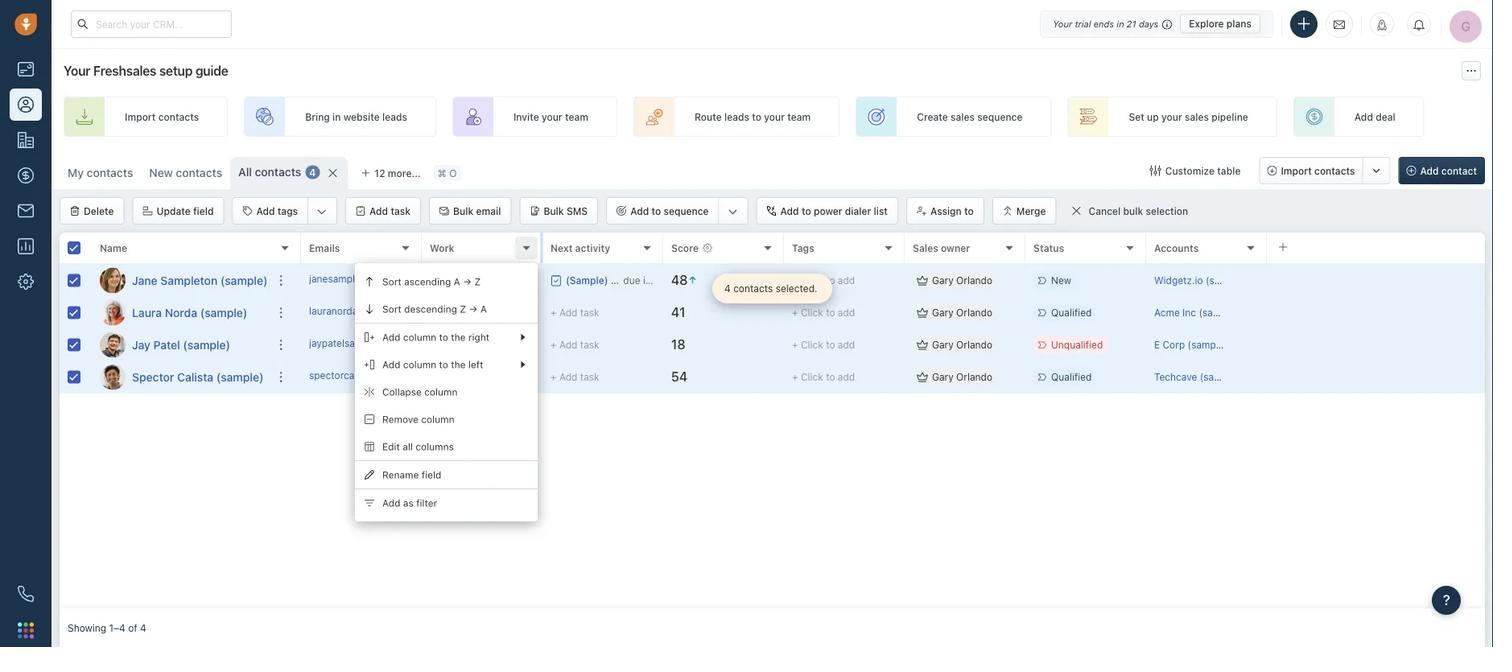 Task type: locate. For each thing, give the bounding box(es) containing it.
column down descending
[[403, 332, 436, 343]]

add to power dialer list button
[[756, 197, 898, 225]]

dialer
[[845, 205, 871, 217]]

set
[[1129, 111, 1145, 122]]

1 horizontal spatial your
[[1053, 19, 1072, 29]]

2 horizontal spatial 4
[[725, 283, 731, 294]]

j image for jane sampleton (sample)
[[100, 268, 126, 293]]

add as filter
[[382, 497, 437, 509]]

import contacts inside import contacts button
[[1281, 165, 1355, 176]]

delete button
[[60, 197, 124, 225]]

0 horizontal spatial sales
[[951, 111, 975, 122]]

4 contacts selected.
[[725, 283, 818, 294]]

the for left
[[451, 359, 466, 370]]

4 orlando from the top
[[956, 371, 993, 383]]

1 vertical spatial sort
[[382, 303, 402, 315]]

sort up lauranordasample@gmail.com
[[382, 276, 402, 287]]

1 vertical spatial new
[[1051, 275, 1071, 286]]

add for add tags
[[256, 205, 275, 217]]

qualified down unqualified
[[1051, 371, 1092, 383]]

new down status
[[1051, 275, 1071, 286]]

1 vertical spatial z
[[460, 303, 466, 315]]

field for update field
[[193, 205, 214, 217]]

contacts left selected.
[[733, 283, 773, 294]]

1 + add task from the top
[[551, 307, 599, 318]]

add to sequence
[[630, 205, 709, 217]]

create
[[917, 111, 948, 122]]

column up collapse column
[[403, 359, 436, 370]]

1 j image from the top
[[100, 268, 126, 293]]

cell for 18
[[1267, 329, 1485, 361]]

sequence up 'score'
[[664, 205, 709, 217]]

0 horizontal spatial in
[[333, 111, 341, 122]]

gary orlando for 18
[[932, 339, 993, 351]]

column
[[403, 332, 436, 343], [403, 359, 436, 370], [424, 386, 458, 398], [421, 414, 454, 425]]

+ click to add for 41
[[792, 307, 855, 318]]

your left trial
[[1053, 19, 1072, 29]]

sort descending z → a
[[382, 303, 487, 315]]

0 vertical spatial import
[[125, 111, 156, 122]]

z down 3684932360 link
[[460, 303, 466, 315]]

→ inside menu item
[[463, 276, 472, 287]]

0 horizontal spatial sequence
[[664, 205, 709, 217]]

column down 3684945781 "link"
[[424, 386, 458, 398]]

task for 18
[[580, 339, 599, 351]]

(sample) right corp
[[1188, 339, 1228, 351]]

add for add column to the right
[[382, 332, 400, 343]]

field right 'update'
[[193, 205, 214, 217]]

sequence for add to sequence
[[664, 205, 709, 217]]

0 vertical spatial sort
[[382, 276, 402, 287]]

→ up "4167348672"
[[463, 276, 472, 287]]

trial
[[1075, 19, 1091, 29]]

1 your from the left
[[542, 111, 562, 122]]

leads right route
[[724, 111, 749, 122]]

press space to deselect this row. row
[[60, 265, 301, 297], [301, 265, 1485, 297], [60, 297, 301, 329], [301, 297, 1485, 329], [60, 329, 301, 361], [301, 329, 1485, 361], [60, 361, 301, 394], [301, 361, 1485, 394]]

column up columns
[[421, 414, 454, 425]]

unqualified
[[1051, 339, 1103, 351]]

0 horizontal spatial import contacts
[[125, 111, 199, 122]]

in left 21
[[1117, 19, 1124, 29]]

column inside 'menu item'
[[421, 414, 454, 425]]

1 vertical spatial 4
[[725, 283, 731, 294]]

customize
[[1165, 165, 1215, 176]]

press space to deselect this row. row containing 41
[[301, 297, 1485, 329]]

sort ascending a → z menu item
[[355, 268, 538, 295]]

menu
[[355, 263, 538, 522]]

3 cell from the top
[[1267, 329, 1485, 361]]

1 horizontal spatial a
[[480, 303, 487, 315]]

the left right
[[451, 332, 466, 343]]

gary for 18
[[932, 339, 954, 351]]

bulk inside bulk sms button
[[544, 205, 564, 217]]

1 horizontal spatial sales
[[1185, 111, 1209, 122]]

z up "4167348672"
[[474, 276, 481, 287]]

field inside update field button
[[193, 205, 214, 217]]

1 horizontal spatial leads
[[724, 111, 749, 122]]

add for add deal
[[1355, 111, 1373, 122]]

janesampleton@gmail.com
[[309, 273, 431, 284]]

2 qualified from the top
[[1051, 371, 1092, 383]]

3 gary from the top
[[932, 339, 954, 351]]

bulk left email
[[453, 205, 474, 217]]

0 vertical spatial z
[[474, 276, 481, 287]]

press space to deselect this row. row containing 54
[[301, 361, 1485, 394]]

contacts
[[158, 111, 199, 122], [1315, 165, 1355, 176], [255, 165, 301, 179], [87, 166, 133, 180], [176, 166, 222, 180], [733, 283, 773, 294]]

→ inside menu item
[[469, 303, 478, 315]]

bulk sms
[[544, 205, 588, 217]]

0 vertical spatial 4
[[309, 167, 316, 178]]

1 vertical spatial import contacts
[[1281, 165, 1355, 176]]

widgetz.io
[[1154, 275, 1203, 286]]

1 vertical spatial field
[[422, 469, 441, 481]]

0 vertical spatial in
[[1117, 19, 1124, 29]]

jay
[[132, 338, 150, 351]]

add task button
[[345, 197, 421, 225]]

add as filter menu item
[[355, 489, 538, 517]]

task
[[391, 205, 411, 217], [580, 307, 599, 318], [580, 339, 599, 351], [580, 372, 599, 383]]

route
[[695, 111, 722, 122]]

1 vertical spatial sequence
[[664, 205, 709, 217]]

freshsales
[[93, 63, 156, 78]]

j image left jane
[[100, 268, 126, 293]]

(sample) for spector calista (sample)
[[216, 370, 264, 384]]

2 row group from the left
[[301, 265, 1485, 394]]

2 + add task from the top
[[551, 339, 599, 351]]

qualified for 54
[[1051, 371, 1092, 383]]

(sample) right calista at the left bottom
[[216, 370, 264, 384]]

2 + click to add from the top
[[792, 307, 855, 318]]

sales right the create
[[951, 111, 975, 122]]

email image
[[1334, 18, 1345, 31]]

gary orlando for 54
[[932, 371, 993, 383]]

task for 54
[[580, 372, 599, 383]]

2 horizontal spatial your
[[1162, 111, 1182, 122]]

1 vertical spatial j image
[[100, 332, 126, 358]]

1 qualified from the top
[[1051, 307, 1092, 318]]

task inside button
[[391, 205, 411, 217]]

s image
[[100, 364, 126, 390]]

as
[[403, 497, 414, 509]]

new for new
[[1051, 275, 1071, 286]]

sales left pipeline
[[1185, 111, 1209, 122]]

3 + click to add from the top
[[792, 339, 855, 351]]

→ up right
[[469, 303, 478, 315]]

+ add task
[[551, 307, 599, 318], [551, 339, 599, 351], [551, 372, 599, 383]]

0 vertical spatial sequence
[[977, 111, 1023, 122]]

a inside menu item
[[454, 276, 460, 287]]

name row
[[60, 233, 301, 265]]

import for import contacts button
[[1281, 165, 1312, 176]]

grid
[[60, 231, 1485, 609]]

gary for 41
[[932, 307, 954, 318]]

sort descending z → a menu item
[[355, 295, 538, 323]]

the for right
[[451, 332, 466, 343]]

2 gary from the top
[[932, 307, 954, 318]]

3 orlando from the top
[[956, 339, 993, 351]]

add for add contact
[[1420, 165, 1439, 176]]

cell for 41
[[1267, 297, 1485, 328]]

field down columns
[[422, 469, 441, 481]]

1 horizontal spatial your
[[764, 111, 785, 122]]

(sample) up spector calista (sample)
[[183, 338, 230, 351]]

0 horizontal spatial a
[[454, 276, 460, 287]]

1 vertical spatial the
[[451, 359, 466, 370]]

0 horizontal spatial your
[[542, 111, 562, 122]]

1 horizontal spatial new
[[1051, 275, 1071, 286]]

1 vertical spatial your
[[64, 63, 90, 78]]

(sample) right inc
[[1199, 307, 1239, 318]]

add column to the right
[[382, 332, 490, 343]]

in right bring
[[333, 111, 341, 122]]

j image
[[100, 268, 126, 293], [100, 332, 126, 358]]

1 horizontal spatial team
[[787, 111, 811, 122]]

4167348672
[[430, 305, 488, 317]]

o
[[449, 167, 457, 179]]

sales owner
[[913, 242, 970, 254]]

new up 'update'
[[149, 166, 173, 180]]

angle down image right add to sequence
[[728, 204, 738, 220]]

bulk inside bulk email button
[[453, 205, 474, 217]]

z inside menu item
[[460, 303, 466, 315]]

sort inside menu item
[[382, 276, 402, 287]]

→ for z
[[463, 276, 472, 287]]

1 vertical spatial qualified
[[1051, 371, 1092, 383]]

0 vertical spatial new
[[149, 166, 173, 180]]

4 gary from the top
[[932, 371, 954, 383]]

2 sort from the top
[[382, 303, 402, 315]]

add inside group
[[630, 205, 649, 217]]

add for add as filter
[[382, 497, 400, 509]]

add for add column to the left
[[382, 359, 400, 370]]

0 vertical spatial →
[[463, 276, 472, 287]]

4 gary orlando from the top
[[932, 371, 993, 383]]

3684945781
[[430, 370, 489, 381]]

0 horizontal spatial import
[[125, 111, 156, 122]]

to inside assign to button
[[964, 205, 974, 217]]

sort for sort descending z → a
[[382, 303, 402, 315]]

add inside group
[[256, 205, 275, 217]]

1 vertical spatial in
[[333, 111, 341, 122]]

1 vertical spatial + add task
[[551, 339, 599, 351]]

all contacts link
[[238, 164, 301, 180]]

0 vertical spatial field
[[193, 205, 214, 217]]

(sample) for jay patel (sample)
[[183, 338, 230, 351]]

0 horizontal spatial new
[[149, 166, 173, 180]]

task for 41
[[580, 307, 599, 318]]

e
[[1154, 339, 1160, 351]]

1 horizontal spatial angle down image
[[728, 204, 738, 220]]

contacts inside grid
[[733, 283, 773, 294]]

table
[[1217, 165, 1241, 176]]

2 gary orlando from the top
[[932, 307, 993, 318]]

1 horizontal spatial field
[[422, 469, 441, 481]]

cell
[[1267, 265, 1485, 296], [1267, 297, 1485, 328], [1267, 329, 1485, 361], [1267, 361, 1485, 393]]

press space to deselect this row. row containing jay patel (sample)
[[60, 329, 301, 361]]

0 horizontal spatial field
[[193, 205, 214, 217]]

4 right 48
[[725, 283, 731, 294]]

orlando for 41
[[956, 307, 993, 318]]

bulk left the sms
[[544, 205, 564, 217]]

(sample) down jane sampleton (sample) link at the top left of page
[[200, 306, 247, 319]]

jaypatelsample@gmail.com
[[309, 338, 433, 349]]

sort down janesampleton@gmail.com 3684932360 on the top left of page
[[382, 303, 402, 315]]

(sample) down e corp (sample) link
[[1200, 371, 1240, 383]]

1 vertical spatial container_wx8msf4aqz5i3rn1 image
[[917, 339, 928, 351]]

jay patel (sample)
[[132, 338, 230, 351]]

4 cell from the top
[[1267, 361, 1485, 393]]

janesampleton@gmail.com 3684932360
[[309, 273, 491, 284]]

add for add task
[[370, 205, 388, 217]]

j image left jay
[[100, 332, 126, 358]]

4 + click to add from the top
[[792, 371, 855, 383]]

new inside press space to deselect this row. row
[[1051, 275, 1071, 286]]

0 vertical spatial qualified
[[1051, 307, 1092, 318]]

a up right
[[480, 303, 487, 315]]

3 + add task from the top
[[551, 372, 599, 383]]

0 vertical spatial import contacts
[[125, 111, 199, 122]]

0 horizontal spatial angle down image
[[317, 204, 327, 220]]

your left freshsales
[[64, 63, 90, 78]]

4
[[309, 167, 316, 178], [725, 283, 731, 294], [140, 622, 146, 633]]

1 horizontal spatial in
[[1117, 19, 1124, 29]]

rename field menu item
[[355, 461, 538, 489]]

import contacts down setup
[[125, 111, 199, 122]]

0 vertical spatial container_wx8msf4aqz5i3rn1 image
[[917, 275, 928, 286]]

3684945781 link
[[430, 369, 489, 386]]

import contacts down add deal link
[[1281, 165, 1355, 176]]

0 horizontal spatial leads
[[382, 111, 407, 122]]

1 vertical spatial a
[[480, 303, 487, 315]]

update field button
[[132, 197, 224, 225]]

merge button
[[992, 197, 1057, 225]]

sequence
[[977, 111, 1023, 122], [664, 205, 709, 217]]

1 horizontal spatial 4
[[309, 167, 316, 178]]

0 vertical spatial j image
[[100, 268, 126, 293]]

2 your from the left
[[764, 111, 785, 122]]

1 horizontal spatial sequence
[[977, 111, 1023, 122]]

2 leads from the left
[[724, 111, 749, 122]]

press space to deselect this row. row containing jane sampleton (sample)
[[60, 265, 301, 297]]

spectorcalista@gmail.com 3684945781
[[309, 370, 489, 381]]

0 vertical spatial + add task
[[551, 307, 599, 318]]

54
[[671, 369, 688, 384]]

to inside 'route leads to your team' link
[[752, 111, 761, 122]]

bulk email
[[453, 205, 501, 217]]

sequence inside button
[[664, 205, 709, 217]]

1 leads from the left
[[382, 111, 407, 122]]

your right route
[[764, 111, 785, 122]]

1 horizontal spatial import contacts
[[1281, 165, 1355, 176]]

angle down image inside add to sequence group
[[728, 204, 738, 220]]

0 vertical spatial your
[[1053, 19, 1072, 29]]

2 j image from the top
[[100, 332, 126, 358]]

assign to
[[931, 205, 974, 217]]

2 vertical spatial + add task
[[551, 372, 599, 383]]

a right ascending
[[454, 276, 460, 287]]

next
[[551, 242, 573, 254]]

0 horizontal spatial team
[[565, 111, 588, 122]]

2 cell from the top
[[1267, 297, 1485, 328]]

0 vertical spatial a
[[454, 276, 460, 287]]

0 horizontal spatial z
[[460, 303, 466, 315]]

your
[[542, 111, 562, 122], [764, 111, 785, 122], [1162, 111, 1182, 122]]

column for collapse column
[[424, 386, 458, 398]]

techcave (sample)
[[1154, 371, 1240, 383]]

add inside 'button'
[[781, 205, 799, 217]]

qualified up unqualified
[[1051, 307, 1092, 318]]

invite your team link
[[452, 97, 617, 137]]

+ click to add
[[792, 275, 855, 286], [792, 307, 855, 318], [792, 339, 855, 351], [792, 371, 855, 383]]

angle down image right tags
[[317, 204, 327, 220]]

1 row group from the left
[[60, 265, 301, 394]]

delete
[[84, 205, 114, 217]]

click for 41
[[801, 307, 823, 318]]

your right invite
[[542, 111, 562, 122]]

grid containing 48
[[60, 231, 1485, 609]]

1 vertical spatial import
[[1281, 165, 1312, 176]]

import contacts inside import contacts link
[[125, 111, 199, 122]]

column inside menu item
[[424, 386, 458, 398]]

collapse
[[382, 386, 422, 398]]

2 container_wx8msf4aqz5i3rn1 image from the top
[[917, 339, 928, 351]]

add inside menu item
[[382, 497, 400, 509]]

1 sort from the top
[[382, 276, 402, 287]]

add for 54
[[838, 371, 855, 383]]

leads right website
[[382, 111, 407, 122]]

edit all columns menu item
[[355, 433, 538, 460]]

field inside rename field menu item
[[422, 469, 441, 481]]

4 inside grid
[[725, 283, 731, 294]]

row group containing jane sampleton (sample)
[[60, 265, 301, 394]]

tags
[[792, 242, 814, 254]]

2 orlando from the top
[[956, 307, 993, 318]]

1 the from the top
[[451, 332, 466, 343]]

website
[[343, 111, 380, 122]]

lauranordasample@gmail.com link
[[309, 304, 446, 321]]

container_wx8msf4aqz5i3rn1 image
[[1150, 165, 1161, 176], [1071, 205, 1082, 217], [551, 275, 562, 286], [917, 307, 928, 318], [917, 372, 928, 383]]

press space to deselect this row. row containing 18
[[301, 329, 1485, 361]]

import contacts for import contacts button
[[1281, 165, 1355, 176]]

0 horizontal spatial bulk
[[453, 205, 474, 217]]

2 bulk from the left
[[544, 205, 564, 217]]

sort inside menu item
[[382, 303, 402, 315]]

0 horizontal spatial your
[[64, 63, 90, 78]]

+ add task for 54
[[551, 372, 599, 383]]

0 vertical spatial the
[[451, 332, 466, 343]]

to inside add to power dialer list 'button'
[[802, 205, 811, 217]]

sms
[[567, 205, 588, 217]]

4 right of
[[140, 622, 146, 633]]

angle down image
[[317, 204, 327, 220], [728, 204, 738, 220]]

column for add column to the right
[[403, 332, 436, 343]]

customize table
[[1165, 165, 1241, 176]]

1 vertical spatial →
[[469, 303, 478, 315]]

2 angle down image from the left
[[728, 204, 738, 220]]

1 angle down image from the left
[[317, 204, 327, 220]]

jane sampleton (sample) link
[[132, 272, 268, 289]]

add tags group
[[232, 197, 337, 225]]

explore
[[1189, 18, 1224, 29]]

1 horizontal spatial z
[[474, 276, 481, 287]]

1 cell from the top
[[1267, 265, 1485, 296]]

set up your sales pipeline link
[[1068, 97, 1277, 137]]

1 gary from the top
[[932, 275, 954, 286]]

1 horizontal spatial bulk
[[544, 205, 564, 217]]

collapse column
[[382, 386, 458, 398]]

qualified for 41
[[1051, 307, 1092, 318]]

+
[[792, 275, 798, 286], [792, 307, 798, 318], [551, 307, 557, 318], [430, 338, 436, 349], [792, 339, 798, 351], [551, 339, 557, 351], [792, 371, 798, 383], [551, 372, 557, 383]]

z
[[474, 276, 481, 287], [460, 303, 466, 315]]

the left left
[[451, 359, 466, 370]]

import
[[125, 111, 156, 122], [1281, 165, 1312, 176]]

your right up
[[1162, 111, 1182, 122]]

4 right 'all contacts' link
[[309, 167, 316, 178]]

contacts down add deal link
[[1315, 165, 1355, 176]]

bulk for bulk email
[[453, 205, 474, 217]]

(sample) right sampleton
[[220, 274, 268, 287]]

add for 41
[[838, 307, 855, 318]]

l image
[[100, 300, 126, 326]]

gary
[[932, 275, 954, 286], [932, 307, 954, 318], [932, 339, 954, 351], [932, 371, 954, 383]]

sampleton
[[160, 274, 218, 287]]

import right table
[[1281, 165, 1312, 176]]

1 container_wx8msf4aqz5i3rn1 image from the top
[[917, 275, 928, 286]]

row group
[[60, 265, 301, 394], [301, 265, 1485, 394]]

import inside button
[[1281, 165, 1312, 176]]

angle down image inside 'add tags' group
[[317, 204, 327, 220]]

import down the your freshsales setup guide
[[125, 111, 156, 122]]

(sample) for e corp (sample)
[[1188, 339, 1228, 351]]

orlando
[[956, 275, 993, 286], [956, 307, 993, 318], [956, 339, 993, 351], [956, 371, 993, 383]]

1 bulk from the left
[[453, 205, 474, 217]]

container_wx8msf4aqz5i3rn1 image
[[917, 275, 928, 286], [917, 339, 928, 351]]

3 gary orlando from the top
[[932, 339, 993, 351]]

add tags
[[256, 205, 298, 217]]

techcave (sample) link
[[1154, 371, 1240, 383]]

1–4
[[109, 622, 125, 633]]

name
[[100, 242, 127, 254]]

add
[[1355, 111, 1373, 122], [1420, 165, 1439, 176], [256, 205, 275, 217], [370, 205, 388, 217], [630, 205, 649, 217], [781, 205, 799, 217], [559, 307, 578, 318], [382, 332, 400, 343], [559, 339, 578, 351], [382, 359, 400, 370], [559, 372, 578, 383], [382, 497, 400, 509]]

(sample) for laura norda (sample)
[[200, 306, 247, 319]]

field for rename field
[[422, 469, 441, 481]]

import contacts
[[125, 111, 199, 122], [1281, 165, 1355, 176]]

1 horizontal spatial import
[[1281, 165, 1312, 176]]

2 vertical spatial 4
[[140, 622, 146, 633]]

sequence right the create
[[977, 111, 1023, 122]]

gary orlando for 41
[[932, 307, 993, 318]]

2 the from the top
[[451, 359, 466, 370]]



Task type: vqa. For each thing, say whether or not it's contained in the screenshot.
Forecast
no



Task type: describe. For each thing, give the bounding box(es) containing it.
a inside menu item
[[480, 303, 487, 315]]

laura
[[132, 306, 162, 319]]

row group containing 48
[[301, 265, 1485, 394]]

import contacts group
[[1259, 157, 1391, 184]]

column for add column to the left
[[403, 359, 436, 370]]

sequence for create sales sequence
[[977, 111, 1023, 122]]

leads inside "link"
[[382, 111, 407, 122]]

patel
[[153, 338, 180, 351]]

owner
[[941, 242, 970, 254]]

laura norda (sample)
[[132, 306, 247, 319]]

selected.
[[776, 283, 818, 294]]

menu containing sort ascending a → z
[[355, 263, 538, 522]]

jane sampleton (sample)
[[132, 274, 268, 287]]

click for 54
[[801, 371, 823, 383]]

12 more...
[[375, 167, 421, 179]]

emails
[[309, 242, 340, 254]]

48
[[671, 273, 688, 288]]

import for import contacts link
[[125, 111, 156, 122]]

add to sequence button
[[607, 198, 719, 224]]

tags
[[278, 205, 298, 217]]

name column header
[[92, 233, 301, 265]]

container_wx8msf4aqz5i3rn1 image for new
[[917, 275, 928, 286]]

phone element
[[10, 578, 42, 610]]

3684932360 link
[[430, 272, 491, 289]]

all
[[403, 441, 413, 452]]

jay patel (sample) link
[[132, 337, 230, 353]]

norda
[[165, 306, 197, 319]]

work
[[430, 242, 454, 254]]

assign
[[931, 205, 962, 217]]

jaypatelsample@gmail.com + click to add
[[309, 338, 493, 349]]

→ for a
[[469, 303, 478, 315]]

explore plans
[[1189, 18, 1252, 29]]

invite
[[514, 111, 539, 122]]

freshworks switcher image
[[18, 622, 34, 639]]

status
[[1034, 242, 1064, 254]]

contacts inside button
[[1315, 165, 1355, 176]]

selection
[[1146, 206, 1188, 217]]

add for 18
[[838, 339, 855, 351]]

contacts up update field
[[176, 166, 222, 180]]

of
[[128, 622, 137, 633]]

(sample) up acme inc (sample) link
[[1206, 275, 1246, 286]]

sales
[[913, 242, 938, 254]]

1 team from the left
[[565, 111, 588, 122]]

collapse column menu item
[[355, 378, 538, 406]]

1 + click to add from the top
[[792, 275, 855, 286]]

⌘
[[438, 167, 447, 179]]

Search your CRM... text field
[[71, 10, 232, 38]]

angle down image for add to sequence
[[728, 204, 738, 220]]

contact
[[1442, 165, 1477, 176]]

accounts
[[1154, 242, 1199, 254]]

lauranordasample@gmail.com
[[309, 305, 446, 317]]

add contact
[[1420, 165, 1477, 176]]

activity
[[575, 242, 610, 254]]

edit all columns
[[382, 441, 454, 452]]

4 inside all contacts 4
[[309, 167, 316, 178]]

1 sales from the left
[[951, 111, 975, 122]]

remove column menu item
[[355, 406, 538, 433]]

3 your from the left
[[1162, 111, 1182, 122]]

bulk for bulk sms
[[544, 205, 564, 217]]

gary for 54
[[932, 371, 954, 383]]

press space to deselect this row. row containing spector calista (sample)
[[60, 361, 301, 394]]

angle down image for add tags
[[317, 204, 327, 220]]

2 sales from the left
[[1185, 111, 1209, 122]]

columns
[[416, 441, 454, 452]]

route leads to your team link
[[633, 97, 840, 137]]

guide
[[195, 63, 228, 78]]

edit
[[382, 441, 400, 452]]

new for new contacts
[[149, 166, 173, 180]]

j image for jay patel (sample)
[[100, 332, 126, 358]]

ascending
[[404, 276, 451, 287]]

set up your sales pipeline
[[1129, 111, 1248, 122]]

filter
[[416, 497, 437, 509]]

widgetz.io (sample)
[[1154, 275, 1246, 286]]

jaypatelsample@gmail.com link
[[309, 336, 433, 354]]

customize table button
[[1140, 157, 1251, 184]]

your for your trial ends in 21 days
[[1053, 19, 1072, 29]]

press space to deselect this row. row containing 48
[[301, 265, 1485, 297]]

bulk sms button
[[520, 197, 598, 225]]

spectorcalista@gmail.com link
[[309, 369, 429, 386]]

+ add task for 41
[[551, 307, 599, 318]]

merge
[[1017, 205, 1046, 217]]

corp
[[1163, 339, 1185, 351]]

add to sequence group
[[606, 197, 748, 225]]

rename
[[382, 469, 419, 481]]

1 orlando from the top
[[956, 275, 993, 286]]

41
[[671, 305, 685, 320]]

+ add task for 18
[[551, 339, 599, 351]]

12
[[375, 167, 385, 179]]

import contacts link
[[64, 97, 228, 137]]

in inside "link"
[[333, 111, 341, 122]]

container_wx8msf4aqz5i3rn1 image inside customize table button
[[1150, 165, 1161, 176]]

e corp (sample)
[[1154, 339, 1228, 351]]

remove column
[[382, 414, 454, 425]]

acme inc (sample)
[[1154, 307, 1239, 318]]

janesampleton@gmail.com link
[[309, 272, 431, 289]]

1 gary orlando from the top
[[932, 275, 993, 286]]

phone image
[[18, 586, 34, 602]]

(sample) for acme inc (sample)
[[1199, 307, 1239, 318]]

import contacts for import contacts link
[[125, 111, 199, 122]]

add tags button
[[233, 198, 308, 224]]

update
[[157, 205, 191, 217]]

to inside add to sequence button
[[652, 205, 661, 217]]

add to power dialer list
[[781, 205, 888, 217]]

my
[[68, 166, 84, 180]]

4167348672 link
[[430, 304, 488, 321]]

add for add to power dialer list
[[781, 205, 799, 217]]

invite your team
[[514, 111, 588, 122]]

your trial ends in 21 days
[[1053, 19, 1159, 29]]

spectorcalista@gmail.com
[[309, 370, 429, 381]]

spector calista (sample) link
[[132, 369, 264, 385]]

+ click to add for 18
[[792, 339, 855, 351]]

contacts right the all
[[255, 165, 301, 179]]

assign to button
[[906, 197, 984, 225]]

z inside menu item
[[474, 276, 481, 287]]

create sales sequence link
[[856, 97, 1052, 137]]

e corp (sample) link
[[1154, 339, 1228, 351]]

right
[[468, 332, 490, 343]]

press space to deselect this row. row containing laura norda (sample)
[[60, 297, 301, 329]]

container_wx8msf4aqz5i3rn1 image for unqualified
[[917, 339, 928, 351]]

contacts down setup
[[158, 111, 199, 122]]

cell for 54
[[1267, 361, 1485, 393]]

⌘ o
[[438, 167, 457, 179]]

2 team from the left
[[787, 111, 811, 122]]

acme
[[1154, 307, 1180, 318]]

techcave
[[1154, 371, 1197, 383]]

add for add to sequence
[[630, 205, 649, 217]]

sort for sort ascending a → z
[[382, 276, 402, 287]]

(sample) for jane sampleton (sample)
[[220, 274, 268, 287]]

more...
[[388, 167, 421, 179]]

bring
[[305, 111, 330, 122]]

showing 1–4 of 4
[[68, 622, 146, 633]]

my contacts
[[68, 166, 133, 180]]

up
[[1147, 111, 1159, 122]]

new contacts
[[149, 166, 222, 180]]

widgetz.io (sample) link
[[1154, 275, 1246, 286]]

inc
[[1183, 307, 1196, 318]]

+ click to add for 54
[[792, 371, 855, 383]]

orlando for 18
[[956, 339, 993, 351]]

add deal
[[1355, 111, 1396, 122]]

pipeline
[[1212, 111, 1248, 122]]

orlando for 54
[[956, 371, 993, 383]]

contacts right my at the top left
[[87, 166, 133, 180]]

bulk email button
[[429, 197, 511, 225]]

ends
[[1094, 19, 1114, 29]]

column for remove column
[[421, 414, 454, 425]]

add column to the left
[[382, 359, 483, 370]]

0 horizontal spatial 4
[[140, 622, 146, 633]]

click for 18
[[801, 339, 823, 351]]

cancel bulk selection
[[1089, 206, 1188, 217]]

your for your freshsales setup guide
[[64, 63, 90, 78]]



